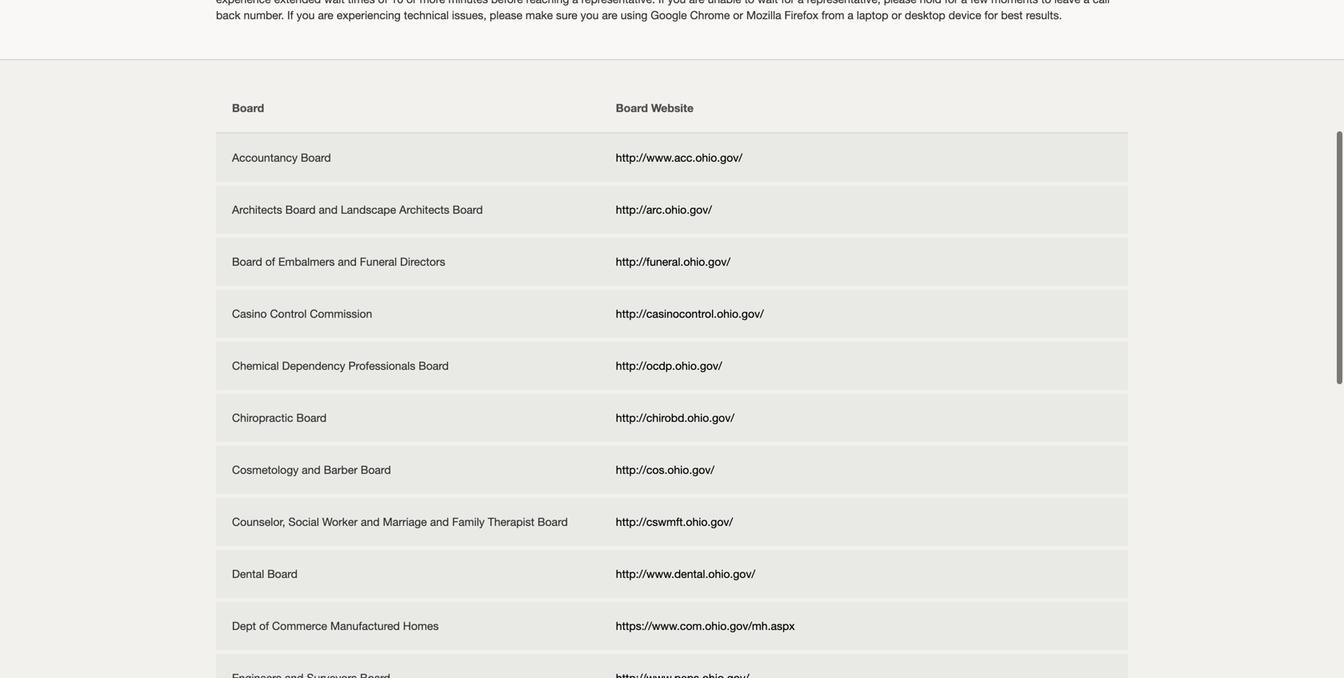 Task type: describe. For each thing, give the bounding box(es) containing it.
casino control commission
[[232, 307, 373, 320]]

http://arc.ohio.gov/ link
[[616, 203, 712, 216]]

manufactured
[[331, 619, 400, 632]]

dependency
[[282, 359, 346, 372]]

accountancy
[[232, 151, 298, 164]]

http://ocdp.ohio.gov/ link
[[616, 359, 723, 372]]

and right worker
[[361, 515, 380, 528]]

commerce
[[272, 619, 327, 632]]

board of embalmers and funeral directors
[[232, 255, 446, 268]]

social
[[289, 515, 319, 528]]

1 architects from the left
[[232, 203, 282, 216]]

2 architects from the left
[[399, 203, 450, 216]]

homes
[[403, 619, 439, 632]]

therapist
[[488, 515, 535, 528]]

http://cswmft.ohio.gov/ link
[[616, 515, 733, 528]]

http://www.dental.ohio.gov/ link
[[616, 567, 756, 580]]

http://www.acc.ohio.gov/
[[616, 151, 743, 164]]

counselor, social worker and marriage and family therapist board
[[232, 515, 568, 528]]

barber
[[324, 463, 358, 476]]

professionals
[[349, 359, 416, 372]]

and left landscape
[[319, 203, 338, 216]]

dental board
[[232, 567, 298, 580]]

board website
[[616, 101, 694, 114]]

chemical
[[232, 359, 279, 372]]

dept of commerce manufactured homes
[[232, 619, 439, 632]]

family
[[452, 515, 485, 528]]

and left the family
[[430, 515, 449, 528]]

dept
[[232, 619, 256, 632]]

chiropractic
[[232, 411, 293, 424]]

http://chirobd.ohio.gov/
[[616, 411, 735, 424]]

http://cswmft.ohio.gov/
[[616, 515, 733, 528]]

architects board and landscape architects board
[[232, 203, 483, 216]]

dental
[[232, 567, 264, 580]]



Task type: locate. For each thing, give the bounding box(es) containing it.
http://cos.ohio.gov/ link
[[616, 463, 715, 476]]

0 vertical spatial of
[[266, 255, 275, 268]]

and left funeral at the top
[[338, 255, 357, 268]]

cosmetology
[[232, 463, 299, 476]]

of for dept
[[259, 619, 269, 632]]

architects down accountancy
[[232, 203, 282, 216]]

1 vertical spatial of
[[259, 619, 269, 632]]

http://ocdp.ohio.gov/
[[616, 359, 723, 372]]

control
[[270, 307, 307, 320]]

chemical dependency professionals board
[[232, 359, 449, 372]]

https://www.com.ohio.gov/mh.aspx link
[[616, 619, 795, 632]]

and left barber
[[302, 463, 321, 476]]

website
[[652, 101, 694, 114]]

http://casinocontrol.ohio.gov/ link
[[616, 307, 764, 320]]

and
[[319, 203, 338, 216], [338, 255, 357, 268], [302, 463, 321, 476], [361, 515, 380, 528], [430, 515, 449, 528]]

marriage
[[383, 515, 427, 528]]

https://www.com.ohio.gov/mh.aspx
[[616, 619, 795, 632]]

architects
[[232, 203, 282, 216], [399, 203, 450, 216]]

1 horizontal spatial architects
[[399, 203, 450, 216]]

cosmetology and barber board
[[232, 463, 391, 476]]

http://www.acc.ohio.gov/ link
[[616, 151, 743, 164]]

http://arc.ohio.gov/
[[616, 203, 712, 216]]

accountancy board
[[232, 151, 331, 164]]

http://www.dental.ohio.gov/
[[616, 567, 756, 580]]

of
[[266, 255, 275, 268], [259, 619, 269, 632]]

chiropractic board
[[232, 411, 327, 424]]

counselor,
[[232, 515, 286, 528]]

funeral
[[360, 255, 397, 268]]

0 horizontal spatial architects
[[232, 203, 282, 216]]

worker
[[322, 515, 358, 528]]

casino
[[232, 307, 267, 320]]

of left embalmers
[[266, 255, 275, 268]]

directors
[[400, 255, 446, 268]]

http://funeral.ohio.gov/ link
[[616, 255, 731, 268]]

of right dept
[[259, 619, 269, 632]]

commission
[[310, 307, 373, 320]]

embalmers
[[278, 255, 335, 268]]

landscape
[[341, 203, 396, 216]]

of for board
[[266, 255, 275, 268]]

board
[[232, 101, 264, 114], [616, 101, 648, 114], [301, 151, 331, 164], [286, 203, 316, 216], [453, 203, 483, 216], [232, 255, 262, 268], [419, 359, 449, 372], [297, 411, 327, 424], [361, 463, 391, 476], [538, 515, 568, 528], [267, 567, 298, 580]]

http://casinocontrol.ohio.gov/
[[616, 307, 764, 320]]

http://cos.ohio.gov/
[[616, 463, 715, 476]]

http://funeral.ohio.gov/
[[616, 255, 731, 268]]

http://chirobd.ohio.gov/ link
[[616, 411, 735, 424]]

architects up the directors
[[399, 203, 450, 216]]



Task type: vqa. For each thing, say whether or not it's contained in the screenshot.


